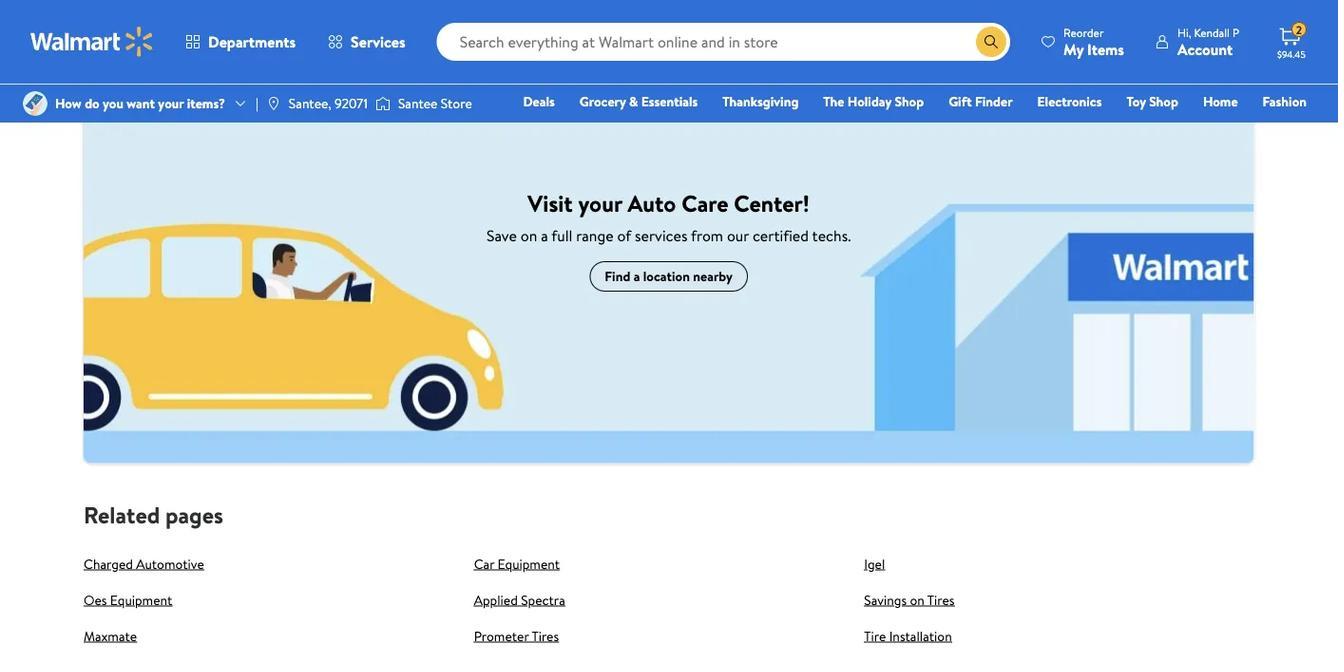 Task type: vqa. For each thing, say whether or not it's contained in the screenshot.
the kendall
yes



Task type: locate. For each thing, give the bounding box(es) containing it.
2 shop from the left
[[1149, 92, 1179, 111]]

 image right 92071 on the left top of page
[[375, 94, 391, 113]]

range
[[576, 225, 614, 246]]

tire
[[864, 627, 886, 646]]

find a location nearby link
[[590, 261, 748, 292]]

0 vertical spatial your
[[158, 94, 184, 113]]

car equipment link
[[474, 555, 560, 573]]

Walmart Site-Wide search field
[[437, 23, 1011, 61]]

save
[[487, 225, 517, 246]]

a right find
[[634, 267, 640, 286]]

1 vertical spatial tires
[[532, 627, 559, 646]]

shop
[[895, 92, 924, 111], [1149, 92, 1179, 111]]

the
[[824, 92, 845, 111]]

 image for how do you want your items?
[[23, 91, 48, 116]]

car equipment
[[474, 555, 560, 573]]

equipment up applied spectra
[[498, 555, 560, 573]]

shop right 'toy'
[[1149, 92, 1179, 111]]

tires down spectra
[[532, 627, 559, 646]]

1 horizontal spatial equipment
[[498, 555, 560, 573]]

a left 'full' in the left top of the page
[[541, 225, 548, 246]]

on right savings
[[910, 591, 925, 610]]

1 horizontal spatial  image
[[375, 94, 391, 113]]

0 vertical spatial a
[[541, 225, 548, 246]]

services
[[635, 225, 688, 246]]

0 horizontal spatial equipment
[[110, 591, 172, 610]]

equipment down charged automotive link
[[110, 591, 172, 610]]

igel
[[864, 555, 885, 573]]

departments
[[208, 31, 296, 52]]

walmart+
[[1250, 119, 1307, 137]]

our
[[727, 225, 749, 246]]

reorder
[[1064, 24, 1104, 40]]

equipment
[[498, 555, 560, 573], [110, 591, 172, 610]]

tires up installation
[[928, 591, 955, 610]]

home link
[[1195, 91, 1247, 112]]

store
[[441, 94, 472, 113]]

 image left how
[[23, 91, 48, 116]]

savings
[[864, 591, 907, 610]]

visit
[[528, 187, 573, 219]]

nearby
[[693, 267, 733, 286]]

igel link
[[864, 555, 885, 573]]

1 horizontal spatial tires
[[928, 591, 955, 610]]

1 vertical spatial equipment
[[110, 591, 172, 610]]

electronics
[[1038, 92, 1102, 111]]

0 horizontal spatial a
[[541, 225, 548, 246]]

on
[[521, 225, 537, 246], [910, 591, 925, 610]]

|
[[256, 94, 258, 113]]

1 shop from the left
[[895, 92, 924, 111]]

do
[[85, 94, 100, 113]]

0 vertical spatial on
[[521, 225, 537, 246]]

1 horizontal spatial on
[[910, 591, 925, 610]]

1 vertical spatial a
[[634, 267, 640, 286]]

0 vertical spatial equipment
[[498, 555, 560, 573]]

kendall
[[1194, 24, 1230, 40]]

essentials
[[642, 92, 698, 111]]

on right save
[[521, 225, 537, 246]]

hi,
[[1178, 24, 1192, 40]]

home
[[1203, 92, 1238, 111]]

0 horizontal spatial on
[[521, 225, 537, 246]]

shop right holiday
[[895, 92, 924, 111]]

1 horizontal spatial your
[[578, 187, 622, 219]]

debit
[[1193, 119, 1226, 137]]

tire installation link
[[864, 627, 952, 646]]

equipment for oes equipment
[[110, 591, 172, 610]]

registry link
[[1080, 118, 1145, 138]]

registry
[[1088, 119, 1137, 137]]

find a location nearby
[[605, 267, 733, 286]]

grocery & essentials link
[[571, 91, 707, 112]]

car
[[474, 555, 495, 573]]

0 horizontal spatial shop
[[895, 92, 924, 111]]

0 horizontal spatial  image
[[23, 91, 48, 116]]

1 vertical spatial your
[[578, 187, 622, 219]]

applied spectra
[[474, 591, 565, 610]]

applied
[[474, 591, 518, 610]]

oes equipment
[[84, 591, 172, 610]]

oes
[[84, 591, 107, 610]]

Search search field
[[437, 23, 1011, 61]]

1 horizontal spatial a
[[634, 267, 640, 286]]

 image for santee store
[[375, 94, 391, 113]]

gift finder link
[[940, 91, 1022, 112]]

tire installation
[[864, 627, 952, 646]]

1 vertical spatial on
[[910, 591, 925, 610]]

savings on tires
[[864, 591, 955, 610]]

a
[[541, 225, 548, 246], [634, 267, 640, 286]]

tires
[[928, 591, 955, 610], [532, 627, 559, 646]]

0 vertical spatial tires
[[928, 591, 955, 610]]

installation
[[889, 627, 952, 646]]

1 horizontal spatial shop
[[1149, 92, 1179, 111]]

holiday
[[848, 92, 892, 111]]

toy shop
[[1127, 92, 1179, 111]]

how do you want your items?
[[55, 94, 225, 113]]

0 horizontal spatial your
[[158, 94, 184, 113]]

 image
[[23, 91, 48, 116], [375, 94, 391, 113]]

your inside visit your auto care center! save on a full range of services from our certified techs.
[[578, 187, 622, 219]]

santee store
[[398, 94, 472, 113]]

visit your auto care center! save on a full range of services from our certified techs.
[[487, 187, 851, 246]]

your up range
[[578, 187, 622, 219]]

 image
[[266, 96, 281, 111]]

your right want
[[158, 94, 184, 113]]

your
[[158, 94, 184, 113], [578, 187, 622, 219]]

equipment for car equipment
[[498, 555, 560, 573]]

of
[[617, 225, 631, 246]]



Task type: describe. For each thing, give the bounding box(es) containing it.
certified
[[753, 225, 809, 246]]

a inside visit your auto care center! save on a full range of services from our certified techs.
[[541, 225, 548, 246]]

automotive
[[136, 555, 204, 573]]

deals
[[523, 92, 555, 111]]

how
[[55, 94, 82, 113]]

hi, kendall p account
[[1178, 24, 1240, 59]]

related pages
[[84, 500, 223, 532]]

savings on tires link
[[864, 591, 955, 610]]

search icon image
[[984, 34, 999, 49]]

0 horizontal spatial tires
[[532, 627, 559, 646]]

from
[[691, 225, 724, 246]]

charged automotive
[[84, 555, 204, 573]]

walmart+ link
[[1242, 118, 1316, 138]]

charged
[[84, 555, 133, 573]]

applied spectra link
[[474, 591, 565, 610]]

fashion
[[1263, 92, 1307, 111]]

santee,
[[289, 94, 332, 113]]

on inside visit your auto care center! save on a full range of services from our certified techs.
[[521, 225, 537, 246]]

want
[[127, 94, 155, 113]]

you
[[103, 94, 123, 113]]

techs.
[[812, 225, 851, 246]]

finder
[[975, 92, 1013, 111]]

santee, 92071
[[289, 94, 368, 113]]

the holiday shop
[[824, 92, 924, 111]]

oes equipment link
[[84, 591, 172, 610]]

charged automotive link
[[84, 555, 204, 573]]

items?
[[187, 94, 225, 113]]

one debit
[[1161, 119, 1226, 137]]

prometer tires
[[474, 627, 559, 646]]

electronics link
[[1029, 91, 1111, 112]]

fashion registry
[[1088, 92, 1307, 137]]

services
[[351, 31, 406, 52]]

grocery
[[580, 92, 626, 111]]

fashion link
[[1254, 91, 1316, 112]]

maxmate
[[84, 627, 137, 646]]

items
[[1088, 39, 1125, 59]]

gift finder
[[949, 92, 1013, 111]]

related
[[84, 500, 160, 532]]

gift
[[949, 92, 972, 111]]

location
[[643, 267, 690, 286]]

santee
[[398, 94, 438, 113]]

spectra
[[521, 591, 565, 610]]

thanksgiving
[[723, 92, 799, 111]]

thanksgiving link
[[714, 91, 807, 112]]

auto
[[628, 187, 676, 219]]

find
[[605, 267, 631, 286]]

the holiday shop link
[[815, 91, 933, 112]]

one debit link
[[1153, 118, 1234, 138]]

deals link
[[515, 91, 564, 112]]

toy shop link
[[1118, 91, 1187, 112]]

92071
[[335, 94, 368, 113]]

pages
[[165, 500, 223, 532]]

care
[[682, 187, 729, 219]]

services button
[[312, 19, 422, 65]]

prometer
[[474, 627, 529, 646]]

p
[[1233, 24, 1240, 40]]

2
[[1296, 22, 1303, 38]]

center!
[[734, 187, 810, 219]]

toy
[[1127, 92, 1146, 111]]

$94.45
[[1278, 48, 1306, 60]]

reorder my items
[[1064, 24, 1125, 59]]

grocery & essentials
[[580, 92, 698, 111]]

walmart image
[[30, 27, 154, 57]]

prometer tires link
[[474, 627, 559, 646]]

departments button
[[169, 19, 312, 65]]

account
[[1178, 39, 1233, 59]]

&
[[629, 92, 638, 111]]

full
[[552, 225, 573, 246]]

one
[[1161, 119, 1190, 137]]

my
[[1064, 39, 1084, 59]]



